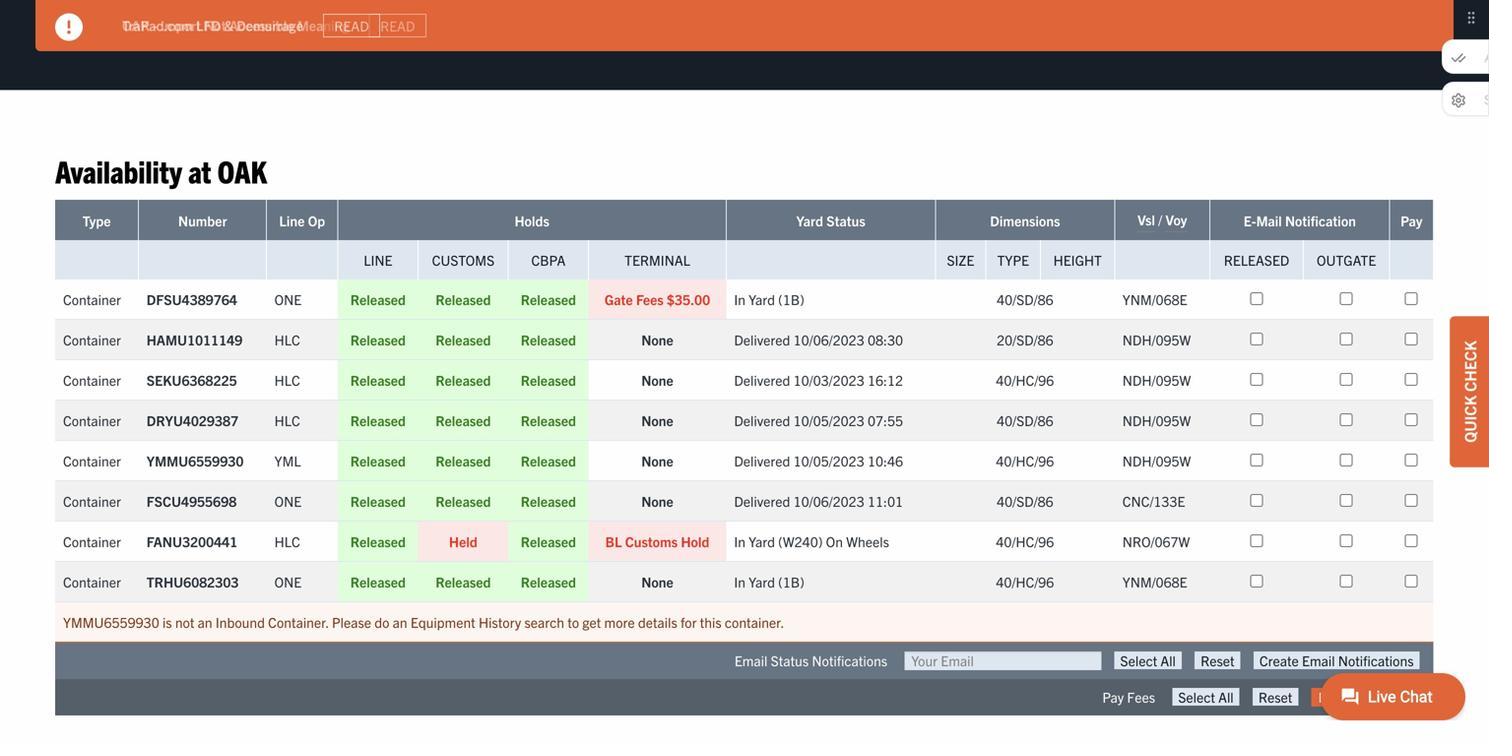 Task type: describe. For each thing, give the bounding box(es) containing it.
demurrage
[[237, 16, 303, 34]]

availability at oak
[[55, 151, 267, 190]]

bl customs hold
[[605, 533, 710, 551]]

on
[[826, 533, 843, 551]]

hlc for seku6368225
[[274, 371, 300, 389]]

dimensions
[[990, 212, 1060, 229]]

hold
[[681, 533, 710, 551]]

solid image
[[55, 13, 83, 41]]

1 horizontal spatial customs
[[625, 533, 678, 551]]

container for seku6368225
[[63, 371, 121, 389]]

this
[[700, 614, 722, 631]]

hlc for hamu1011149
[[274, 331, 300, 349]]

yml
[[274, 452, 301, 470]]

Your Email email field
[[905, 652, 1102, 671]]

ndh/095w for delivered 10/03/2023 16:12
[[1123, 371, 1191, 389]]

make
[[1319, 689, 1351, 706]]

holds
[[515, 212, 549, 229]]

yard for gate fees $35.00
[[749, 290, 775, 308]]

10/03/2023
[[793, 371, 865, 389]]

in yard (w240) on wheels
[[734, 533, 889, 551]]

1 horizontal spatial type
[[997, 251, 1029, 269]]

10:46
[[868, 452, 903, 470]]

search
[[524, 614, 564, 631]]

hlc for fanu3200441
[[274, 533, 300, 551]]

0 vertical spatial type
[[82, 212, 111, 229]]

delivered for delivered 10/03/2023 16:12
[[734, 371, 790, 389]]

40/sd/86 for ynm/068e
[[997, 290, 1054, 308]]

one for fscu4955698
[[274, 492, 302, 510]]

container for dryu4029387
[[63, 412, 121, 429]]

held
[[449, 533, 478, 551]]

inbound
[[216, 614, 265, 631]]

none for delivered 10/05/2023 10:46
[[641, 452, 674, 470]]

size
[[947, 251, 974, 269]]

trapac.com lfd & demurrage
[[122, 16, 303, 34]]

container for trhu6082303
[[63, 573, 121, 591]]

delivered 10/05/2023 10:46
[[734, 452, 903, 470]]

is
[[162, 614, 172, 631]]

e-mail notification
[[1244, 212, 1356, 229]]

16:12
[[868, 371, 903, 389]]

line for line
[[364, 251, 392, 269]]

trhu6082303
[[147, 573, 239, 591]]

email
[[735, 652, 768, 670]]

line for line op
[[279, 212, 305, 229]]

trapac.com
[[122, 16, 193, 34]]

11:01
[[868, 492, 903, 510]]

mail
[[1256, 212, 1282, 229]]

ndh/095w for delivered 10/06/2023 08:30
[[1123, 331, 1191, 349]]

height
[[1054, 251, 1102, 269]]

-
[[153, 16, 157, 34]]

40/hc/96 for in yard (w240) on wheels
[[996, 533, 1054, 551]]

e-
[[1244, 212, 1256, 229]]

please
[[332, 614, 371, 631]]

cnc/133e
[[1123, 492, 1185, 510]]

hlc for dryu4029387
[[274, 412, 300, 429]]

yard status
[[796, 212, 866, 229]]

one for trhu6082303
[[274, 573, 302, 591]]

number
[[178, 212, 227, 229]]

delivered 10/05/2023 07:55
[[734, 412, 903, 429]]

in yard (1b) for gate fees $35.00
[[734, 290, 805, 308]]

for
[[681, 614, 697, 631]]

import
[[160, 16, 201, 34]]

quick check
[[1460, 341, 1479, 443]]

10/05/2023 for 10:46
[[793, 452, 865, 470]]

2 an from the left
[[393, 614, 407, 631]]

delivered for delivered 10/06/2023 08:30
[[734, 331, 790, 349]]

delivered 10/03/2023 16:12
[[734, 371, 903, 389]]

ymmu6559930 for ymmu6559930
[[147, 452, 244, 470]]

ynm/068e for 40/sd/86
[[1123, 290, 1188, 308]]

gate fees $35.00
[[605, 290, 710, 308]]

none for delivered 10/06/2023 08:30
[[641, 331, 674, 349]]

container for fanu3200441
[[63, 533, 121, 551]]

container for dfsu4389764
[[63, 290, 121, 308]]

nro/067w
[[1123, 533, 1190, 551]]

wheels
[[846, 533, 889, 551]]

10/06/2023 for 11:01
[[793, 492, 865, 510]]

ymmu6559930 is not an inbound container. please do an equipment history search to get more details for this container.
[[63, 614, 784, 631]]

40/sd/86 for cnc/133e
[[997, 492, 1054, 510]]

status for yard
[[827, 212, 866, 229]]

delivered for delivered 10/05/2023 07:55
[[734, 412, 790, 429]]

availability
[[55, 151, 182, 190]]

voy
[[1166, 211, 1187, 228]]

email status notifications
[[735, 652, 888, 670]]

make payments
[[1319, 689, 1413, 706]]

dfsu4389764
[[147, 290, 237, 308]]

read link for oak - import not accessible meaning
[[369, 14, 426, 38]]

cbpa
[[531, 251, 566, 269]]

ndh/095w for delivered 10/05/2023 07:55
[[1123, 412, 1191, 429]]

equipment
[[411, 614, 475, 631]]

fees for gate
[[636, 290, 664, 308]]

vsl
[[1138, 211, 1155, 228]]

pay for pay
[[1401, 212, 1423, 229]]

not
[[175, 614, 194, 631]]

at
[[188, 151, 211, 190]]

pay for pay fees
[[1103, 689, 1124, 706]]

oak - import not accessible meaning
[[122, 16, 349, 34]]

vsl / voy
[[1138, 211, 1187, 228]]

get
[[582, 614, 601, 631]]



Task type: vqa. For each thing, say whether or not it's contained in the screenshot.
Status
yes



Task type: locate. For each thing, give the bounding box(es) containing it.
in yard (1b) up container.
[[734, 573, 805, 591]]

2 hlc from the top
[[274, 371, 300, 389]]

1 vertical spatial 10/05/2023
[[793, 452, 865, 470]]

ymmu6559930 left is at the bottom left of page
[[63, 614, 159, 631]]

&
[[224, 16, 233, 34]]

op
[[308, 212, 325, 229]]

terminal
[[625, 251, 690, 269]]

10/06/2023 up on
[[793, 492, 865, 510]]

one
[[274, 290, 302, 308], [274, 492, 302, 510], [274, 573, 302, 591]]

status for email
[[771, 652, 809, 670]]

3 hlc from the top
[[274, 412, 300, 429]]

type down the availability
[[82, 212, 111, 229]]

1 horizontal spatial pay
[[1401, 212, 1423, 229]]

2 in from the top
[[734, 533, 746, 551]]

oak left '-'
[[122, 16, 149, 34]]

make payments link
[[1312, 689, 1420, 707]]

10/06/2023 for 08:30
[[793, 331, 865, 349]]

lfd
[[196, 16, 221, 34]]

2 read from the left
[[380, 17, 415, 34]]

4 hlc from the top
[[274, 533, 300, 551]]

2 vertical spatial one
[[274, 573, 302, 591]]

1 in from the top
[[734, 290, 746, 308]]

0 vertical spatial customs
[[432, 251, 495, 269]]

2 vertical spatial in
[[734, 573, 746, 591]]

details
[[638, 614, 677, 631]]

1 vertical spatial pay
[[1103, 689, 1124, 706]]

in right hold
[[734, 533, 746, 551]]

(1b)
[[778, 290, 805, 308], [778, 573, 805, 591]]

type
[[82, 212, 111, 229], [997, 251, 1029, 269]]

1 10/05/2023 from the top
[[793, 412, 865, 429]]

0 vertical spatial ymmu6559930
[[147, 452, 244, 470]]

4 none from the top
[[641, 452, 674, 470]]

1 horizontal spatial read
[[380, 17, 415, 34]]

ymmu6559930 for ymmu6559930 is not an inbound container. please do an equipment history search to get more details for this container.
[[63, 614, 159, 631]]

ynm/068e down nro/067w
[[1123, 573, 1188, 591]]

none
[[641, 331, 674, 349], [641, 371, 674, 389], [641, 412, 674, 429], [641, 452, 674, 470], [641, 492, 674, 510], [641, 573, 674, 591]]

1 horizontal spatial line
[[364, 251, 392, 269]]

2 read link from the left
[[369, 14, 426, 38]]

fees
[[636, 290, 664, 308], [1127, 689, 1155, 706]]

1 delivered from the top
[[734, 331, 790, 349]]

more
[[604, 614, 635, 631]]

(1b) down (w240)
[[778, 573, 805, 591]]

fscu4955698
[[147, 492, 237, 510]]

hlc
[[274, 331, 300, 349], [274, 371, 300, 389], [274, 412, 300, 429], [274, 533, 300, 551]]

8 container from the top
[[63, 573, 121, 591]]

1 vertical spatial in
[[734, 533, 746, 551]]

0 vertical spatial in
[[734, 290, 746, 308]]

20/sd/86
[[997, 331, 1054, 349]]

read link right meaning
[[369, 14, 426, 38]]

1 read from the left
[[334, 17, 369, 34]]

read for oak - import not accessible meaning
[[380, 17, 415, 34]]

do
[[375, 614, 390, 631]]

delivered up 'delivered 10/03/2023 16:12'
[[734, 331, 790, 349]]

5 container from the top
[[63, 452, 121, 470]]

40/sd/86 for ndh/095w
[[997, 412, 1054, 429]]

3 ndh/095w from the top
[[1123, 412, 1191, 429]]

10/05/2023 down 10/03/2023
[[793, 412, 865, 429]]

1 vertical spatial one
[[274, 492, 302, 510]]

notifications
[[812, 652, 888, 670]]

3 one from the top
[[274, 573, 302, 591]]

ynm/068e down /
[[1123, 290, 1188, 308]]

1 horizontal spatial status
[[827, 212, 866, 229]]

1 hlc from the top
[[274, 331, 300, 349]]

delivered down delivered 10/05/2023 07:55 in the bottom of the page
[[734, 452, 790, 470]]

pay
[[1401, 212, 1423, 229], [1103, 689, 1124, 706]]

(1b) up delivered 10/06/2023 08:30
[[778, 290, 805, 308]]

None checkbox
[[1250, 292, 1263, 305], [1340, 333, 1353, 346], [1250, 373, 1263, 386], [1405, 373, 1418, 386], [1250, 414, 1263, 426], [1405, 414, 1418, 426], [1250, 454, 1263, 467], [1340, 454, 1353, 467], [1405, 454, 1418, 467], [1250, 494, 1263, 507], [1340, 494, 1353, 507], [1405, 494, 1418, 507], [1250, 535, 1263, 548], [1405, 535, 1418, 548], [1340, 575, 1353, 588], [1250, 292, 1263, 305], [1340, 333, 1353, 346], [1250, 373, 1263, 386], [1405, 373, 1418, 386], [1250, 414, 1263, 426], [1405, 414, 1418, 426], [1250, 454, 1263, 467], [1340, 454, 1353, 467], [1405, 454, 1418, 467], [1250, 494, 1263, 507], [1340, 494, 1353, 507], [1405, 494, 1418, 507], [1250, 535, 1263, 548], [1405, 535, 1418, 548], [1340, 575, 1353, 588]]

in right $35.00 on the left of page
[[734, 290, 746, 308]]

payments
[[1355, 689, 1413, 706]]

accessible
[[229, 16, 294, 34]]

40/hc/96 for delivered 10/05/2023 10:46
[[996, 452, 1054, 470]]

none for delivered 10/06/2023 11:01
[[641, 492, 674, 510]]

0 vertical spatial one
[[274, 290, 302, 308]]

1 an from the left
[[198, 614, 212, 631]]

container for hamu1011149
[[63, 331, 121, 349]]

2 40/hc/96 from the top
[[996, 452, 1054, 470]]

6 none from the top
[[641, 573, 674, 591]]

1 horizontal spatial fees
[[1127, 689, 1155, 706]]

0 vertical spatial (1b)
[[778, 290, 805, 308]]

10/06/2023 up 10/03/2023
[[793, 331, 865, 349]]

line op
[[279, 212, 325, 229]]

10/05/2023 for 07:55
[[793, 412, 865, 429]]

not
[[204, 16, 226, 34]]

1 read link from the left
[[323, 14, 380, 38]]

ndh/095w
[[1123, 331, 1191, 349], [1123, 371, 1191, 389], [1123, 412, 1191, 429], [1123, 452, 1191, 470]]

1 vertical spatial status
[[771, 652, 809, 670]]

bl
[[605, 533, 622, 551]]

2 10/05/2023 from the top
[[793, 452, 865, 470]]

6 container from the top
[[63, 492, 121, 510]]

0 vertical spatial ynm/068e
[[1123, 290, 1188, 308]]

0 vertical spatial line
[[279, 212, 305, 229]]

1 vertical spatial type
[[997, 251, 1029, 269]]

in yard (1b) up delivered 10/06/2023 08:30
[[734, 290, 805, 308]]

delivered 10/06/2023 08:30
[[734, 331, 903, 349]]

1 vertical spatial fees
[[1127, 689, 1155, 706]]

oak right at
[[217, 151, 267, 190]]

an right not
[[198, 614, 212, 631]]

1 40/hc/96 from the top
[[996, 371, 1054, 389]]

3 in from the top
[[734, 573, 746, 591]]

(1b) for gate fees $35.00
[[778, 290, 805, 308]]

read link for trapac.com lfd & demurrage
[[323, 14, 380, 38]]

0 horizontal spatial customs
[[432, 251, 495, 269]]

2 40/sd/86 from the top
[[997, 412, 1054, 429]]

delivered for delivered 10/05/2023 10:46
[[734, 452, 790, 470]]

in for $35.00
[[734, 290, 746, 308]]

0 vertical spatial status
[[827, 212, 866, 229]]

(w240)
[[778, 533, 823, 551]]

meaning
[[297, 16, 349, 34]]

read
[[334, 17, 369, 34], [380, 17, 415, 34]]

4 ndh/095w from the top
[[1123, 452, 1191, 470]]

delivered up delivered 10/05/2023 10:46 at bottom
[[734, 412, 790, 429]]

1 vertical spatial in yard (1b)
[[734, 573, 805, 591]]

hamu1011149
[[147, 331, 243, 349]]

customs
[[432, 251, 495, 269], [625, 533, 678, 551]]

1 container from the top
[[63, 290, 121, 308]]

one down line op
[[274, 290, 302, 308]]

40/hc/96 for delivered 10/03/2023 16:12
[[996, 371, 1054, 389]]

1 vertical spatial (1b)
[[778, 573, 805, 591]]

outgate
[[1317, 251, 1376, 269]]

2 vertical spatial 40/sd/86
[[997, 492, 1054, 510]]

0 vertical spatial 40/sd/86
[[997, 290, 1054, 308]]

3 40/sd/86 from the top
[[997, 492, 1054, 510]]

container.
[[268, 614, 329, 631]]

quick check link
[[1450, 316, 1489, 468]]

check
[[1460, 341, 1479, 392]]

/
[[1159, 211, 1162, 228]]

2 container from the top
[[63, 331, 121, 349]]

container
[[63, 290, 121, 308], [63, 331, 121, 349], [63, 371, 121, 389], [63, 412, 121, 429], [63, 452, 121, 470], [63, 492, 121, 510], [63, 533, 121, 551], [63, 573, 121, 591]]

delivered up (w240)
[[734, 492, 790, 510]]

1 ynm/068e from the top
[[1123, 290, 1188, 308]]

5 none from the top
[[641, 492, 674, 510]]

1 vertical spatial 10/06/2023
[[793, 492, 865, 510]]

read right meaning
[[380, 17, 415, 34]]

delivered for delivered 10/06/2023 11:01
[[734, 492, 790, 510]]

seku6368225
[[147, 371, 237, 389]]

released
[[1224, 251, 1290, 269], [350, 290, 406, 308], [436, 290, 491, 308], [521, 290, 576, 308], [350, 331, 406, 349], [436, 331, 491, 349], [521, 331, 576, 349], [350, 371, 406, 389], [436, 371, 491, 389], [521, 371, 576, 389], [350, 412, 406, 429], [436, 412, 491, 429], [521, 412, 576, 429], [350, 452, 406, 470], [436, 452, 491, 470], [521, 452, 576, 470], [350, 492, 406, 510], [436, 492, 491, 510], [521, 492, 576, 510], [350, 533, 406, 551], [521, 533, 576, 551], [350, 573, 406, 591], [436, 573, 491, 591], [521, 573, 576, 591]]

to
[[568, 614, 579, 631]]

fees for pay
[[1127, 689, 1155, 706]]

1 horizontal spatial oak
[[217, 151, 267, 190]]

one up container. at the left
[[274, 573, 302, 591]]

fanu3200441
[[147, 533, 238, 551]]

delivered left 10/03/2023
[[734, 371, 790, 389]]

2 10/06/2023 from the top
[[793, 492, 865, 510]]

1 none from the top
[[641, 331, 674, 349]]

yard for bl customs hold
[[749, 533, 775, 551]]

1 vertical spatial ymmu6559930
[[63, 614, 159, 631]]

7 container from the top
[[63, 533, 121, 551]]

none for in yard (1b)
[[641, 573, 674, 591]]

read for trapac.com lfd & demurrage
[[334, 17, 369, 34]]

2 one from the top
[[274, 492, 302, 510]]

0 horizontal spatial oak
[[122, 16, 149, 34]]

pay fees
[[1103, 689, 1155, 706]]

2 ynm/068e from the top
[[1123, 573, 1188, 591]]

10/06/2023
[[793, 331, 865, 349], [793, 492, 865, 510]]

container for fscu4955698
[[63, 492, 121, 510]]

1 horizontal spatial an
[[393, 614, 407, 631]]

ymmu6559930
[[147, 452, 244, 470], [63, 614, 159, 631]]

delivered 10/06/2023 11:01
[[734, 492, 903, 510]]

1 ndh/095w from the top
[[1123, 331, 1191, 349]]

1 vertical spatial oak
[[217, 151, 267, 190]]

0 horizontal spatial line
[[279, 212, 305, 229]]

0 vertical spatial 10/06/2023
[[793, 331, 865, 349]]

1 in yard (1b) from the top
[[734, 290, 805, 308]]

(1b) for none
[[778, 573, 805, 591]]

customs left cbpa
[[432, 251, 495, 269]]

1 vertical spatial customs
[[625, 533, 678, 551]]

2 in yard (1b) from the top
[[734, 573, 805, 591]]

in for hold
[[734, 533, 746, 551]]

ynm/068e for 40/hc/96
[[1123, 573, 1188, 591]]

container.
[[725, 614, 784, 631]]

40/hc/96 for in yard (1b)
[[996, 573, 1054, 591]]

0 horizontal spatial an
[[198, 614, 212, 631]]

5 delivered from the top
[[734, 492, 790, 510]]

10/05/2023 down delivered 10/05/2023 07:55 in the bottom of the page
[[793, 452, 865, 470]]

3 40/hc/96 from the top
[[996, 533, 1054, 551]]

an right do
[[393, 614, 407, 631]]

none for delivered 10/05/2023 07:55
[[641, 412, 674, 429]]

2 none from the top
[[641, 371, 674, 389]]

in
[[734, 290, 746, 308], [734, 533, 746, 551], [734, 573, 746, 591]]

2 (1b) from the top
[[778, 573, 805, 591]]

read right demurrage
[[334, 17, 369, 34]]

1 one from the top
[[274, 290, 302, 308]]

0 horizontal spatial status
[[771, 652, 809, 670]]

1 10/06/2023 from the top
[[793, 331, 865, 349]]

$35.00
[[667, 290, 710, 308]]

3 delivered from the top
[[734, 412, 790, 429]]

0 horizontal spatial fees
[[636, 290, 664, 308]]

notification
[[1285, 212, 1356, 229]]

ynm/068e
[[1123, 290, 1188, 308], [1123, 573, 1188, 591]]

ndh/095w for delivered 10/05/2023 10:46
[[1123, 452, 1191, 470]]

dryu4029387
[[147, 412, 238, 429]]

read link right demurrage
[[323, 14, 380, 38]]

1 vertical spatial 40/sd/86
[[997, 412, 1054, 429]]

in yard (1b) for none
[[734, 573, 805, 591]]

1 (1b) from the top
[[778, 290, 805, 308]]

line
[[279, 212, 305, 229], [364, 251, 392, 269]]

0 vertical spatial pay
[[1401, 212, 1423, 229]]

customs right bl
[[625, 533, 678, 551]]

container for ymmu6559930
[[63, 452, 121, 470]]

history
[[479, 614, 521, 631]]

quick
[[1460, 396, 1479, 443]]

an
[[198, 614, 212, 631], [393, 614, 407, 631]]

in up container.
[[734, 573, 746, 591]]

0 horizontal spatial read
[[334, 17, 369, 34]]

40/sd/86
[[997, 290, 1054, 308], [997, 412, 1054, 429], [997, 492, 1054, 510]]

none for delivered 10/03/2023 16:12
[[641, 371, 674, 389]]

yard for none
[[749, 573, 775, 591]]

4 delivered from the top
[[734, 452, 790, 470]]

40/hc/96
[[996, 371, 1054, 389], [996, 452, 1054, 470], [996, 533, 1054, 551], [996, 573, 1054, 591]]

0 vertical spatial oak
[[122, 16, 149, 34]]

yard
[[796, 212, 823, 229], [749, 290, 775, 308], [749, 533, 775, 551], [749, 573, 775, 591]]

None button
[[1115, 652, 1182, 670], [1195, 652, 1241, 670], [1254, 652, 1420, 670], [1172, 689, 1240, 706], [1253, 689, 1299, 706], [1115, 652, 1182, 670], [1195, 652, 1241, 670], [1254, 652, 1420, 670], [1172, 689, 1240, 706], [1253, 689, 1299, 706]]

in yard (1b)
[[734, 290, 805, 308], [734, 573, 805, 591]]

1 vertical spatial ynm/068e
[[1123, 573, 1188, 591]]

3 container from the top
[[63, 371, 121, 389]]

4 container from the top
[[63, 412, 121, 429]]

08:30
[[868, 331, 903, 349]]

1 40/sd/86 from the top
[[997, 290, 1054, 308]]

one down yml
[[274, 492, 302, 510]]

0 horizontal spatial pay
[[1103, 689, 1124, 706]]

3 none from the top
[[641, 412, 674, 429]]

07:55
[[868, 412, 903, 429]]

gate
[[605, 290, 633, 308]]

4 40/hc/96 from the top
[[996, 573, 1054, 591]]

ymmu6559930 down dryu4029387
[[147, 452, 244, 470]]

2 ndh/095w from the top
[[1123, 371, 1191, 389]]

None checkbox
[[1340, 292, 1353, 305], [1405, 292, 1418, 305], [1250, 333, 1263, 346], [1405, 333, 1418, 346], [1340, 373, 1353, 386], [1340, 414, 1353, 426], [1340, 535, 1353, 548], [1250, 575, 1263, 588], [1405, 575, 1418, 588], [1340, 292, 1353, 305], [1405, 292, 1418, 305], [1250, 333, 1263, 346], [1405, 333, 1418, 346], [1340, 373, 1353, 386], [1340, 414, 1353, 426], [1340, 535, 1353, 548], [1250, 575, 1263, 588], [1405, 575, 1418, 588]]

type down dimensions
[[997, 251, 1029, 269]]

0 vertical spatial 10/05/2023
[[793, 412, 865, 429]]

2 delivered from the top
[[734, 371, 790, 389]]

0 vertical spatial fees
[[636, 290, 664, 308]]

one for dfsu4389764
[[274, 290, 302, 308]]

1 vertical spatial line
[[364, 251, 392, 269]]

0 vertical spatial in yard (1b)
[[734, 290, 805, 308]]

0 horizontal spatial type
[[82, 212, 111, 229]]



